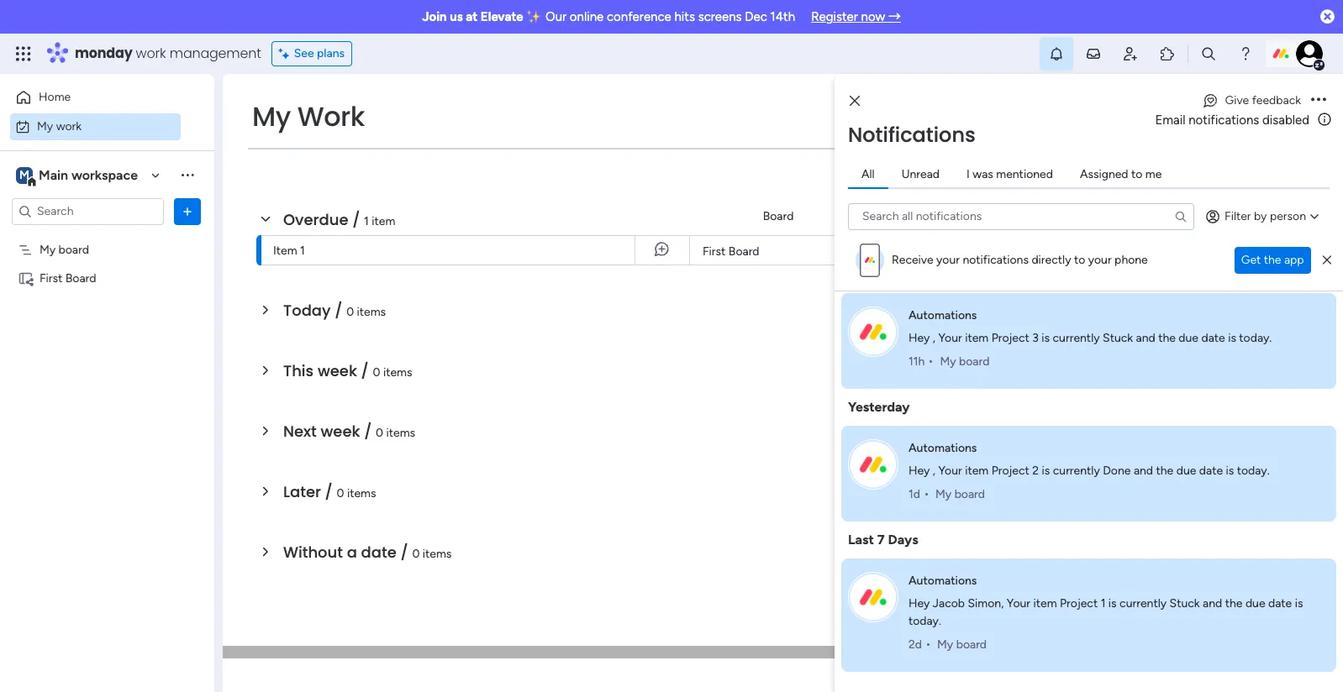 Task type: describe. For each thing, give the bounding box(es) containing it.
the inside main content
[[1060, 120, 1078, 135]]

me
[[1146, 167, 1162, 181]]

board down simon,
[[957, 638, 987, 653]]

simon,
[[968, 597, 1004, 611]]

workspace options image
[[179, 167, 196, 184]]

/ right today
[[335, 300, 343, 321]]

my inside button
[[37, 119, 53, 133]]

today / 0 items
[[283, 300, 386, 321]]

date inside the automations hey , your item project 2 is currently done and the due date is today.
[[1200, 464, 1224, 478]]

get the app button
[[1235, 247, 1312, 274]]

us
[[450, 9, 463, 24]]

work for monday
[[136, 44, 166, 63]]

0 inside without a date / 0 items
[[412, 547, 420, 562]]

assigned to me
[[1080, 167, 1162, 181]]

list box containing my board
[[0, 232, 214, 520]]

search image
[[386, 141, 399, 155]]

/ down this week / 0 items
[[364, 421, 372, 442]]

app
[[1285, 253, 1305, 267]]

plans
[[317, 46, 345, 61]]

my work
[[252, 98, 365, 135]]

date inside automations hey , your item project 3 is currently stuck and the due date is today.
[[1202, 331, 1226, 345]]

/ right a
[[401, 542, 408, 563]]

receive your notifications directly to your phone
[[892, 253, 1148, 267]]

assigned
[[1080, 167, 1129, 181]]

items inside later / 0 items
[[347, 487, 376, 501]]

your inside automations hey jacob simon, your item project 1 is currently stuck and the due date is today.
[[1007, 597, 1031, 611]]

dapulse x slim image
[[1323, 254, 1332, 266]]

my work
[[37, 119, 82, 133]]

and inside automations hey , your item project 3 is currently stuck and the due date is today.
[[1137, 331, 1156, 345]]

dec
[[745, 9, 768, 24]]

search image
[[1175, 210, 1188, 223]]

today. inside automations hey jacob simon, your item project 1 is currently stuck and the due date is today.
[[909, 614, 942, 629]]

automations image for hey , your item project 2 is currently done and the due date is today.
[[848, 439, 899, 490]]

automations hey jacob simon, your item project 1 is currently stuck and the due date is today.
[[909, 574, 1304, 629]]

management
[[170, 44, 261, 63]]

filter by person button
[[1198, 203, 1330, 230]]

receive
[[892, 253, 934, 267]]

board right 1d
[[955, 488, 986, 502]]

, for 1d
[[933, 464, 936, 478]]

stuck inside automations hey jacob simon, your item project 1 is currently stuck and the due date is today.
[[1170, 597, 1201, 611]]

search everything image
[[1201, 45, 1218, 62]]

disabled
[[1263, 113, 1310, 128]]

Search in workspace field
[[35, 202, 140, 221]]

item
[[273, 244, 297, 258]]

automations image for hey , your item project 3 is currently stuck and the due date is today.
[[848, 307, 899, 357]]

choose
[[1017, 120, 1057, 135]]

Filter dashboard by text search field
[[248, 135, 406, 161]]

1 vertical spatial first
[[40, 271, 63, 285]]

you'd
[[1231, 120, 1259, 135]]

by
[[1255, 209, 1268, 223]]

now
[[862, 9, 886, 24]]

next week / 0 items
[[283, 421, 415, 442]]

→
[[889, 9, 901, 24]]

i
[[967, 167, 970, 181]]

without
[[283, 542, 343, 563]]

first board link
[[700, 236, 856, 267]]

my board down jacob
[[938, 638, 987, 653]]

my board right 11h
[[940, 355, 990, 369]]

main workspace
[[39, 167, 138, 183]]

working on it
[[1260, 244, 1330, 258]]

register now → link
[[812, 9, 901, 24]]

today
[[283, 300, 331, 321]]

email notifications disabled
[[1156, 113, 1310, 128]]

1 vertical spatial to
[[1132, 167, 1143, 181]]

your for 11h
[[939, 331, 963, 345]]

group for group title
[[900, 246, 931, 258]]

/ right later
[[325, 482, 333, 503]]

register now →
[[812, 9, 901, 24]]

my work button
[[10, 113, 181, 140]]

conference
[[607, 9, 672, 24]]

automations image for hey jacob simon, your item project 1 is currently stuck and the due date is today.
[[848, 572, 899, 623]]

boards
[[1027, 197, 1063, 211]]

feedback
[[1253, 93, 1302, 108]]

due for stuck
[[1179, 331, 1199, 345]]

see plans
[[294, 46, 345, 61]]

later / 0 items
[[283, 482, 376, 503]]

phone
[[1115, 253, 1148, 267]]

help image
[[1238, 45, 1255, 62]]

a
[[347, 542, 357, 563]]

2d
[[909, 638, 922, 653]]

my right 11h
[[940, 355, 957, 369]]

first inside main content
[[703, 245, 726, 259]]

items inside without a date / 0 items
[[423, 547, 452, 562]]

options image
[[1312, 95, 1327, 107]]

1 vertical spatial first board
[[40, 271, 96, 285]]

due for done
[[1177, 464, 1197, 478]]

my down search in workspace field
[[40, 243, 56, 257]]

3
[[1033, 331, 1039, 345]]

group title
[[900, 246, 954, 258]]

0 inside later / 0 items
[[337, 487, 344, 501]]

main
[[39, 167, 68, 183]]

mentioned
[[997, 167, 1054, 181]]

workspace
[[71, 167, 138, 183]]

home button
[[10, 84, 181, 111]]

automations for automations hey , your item project 2 is currently done and the due date is today.
[[909, 441, 977, 455]]

items inside this week / 0 items
[[383, 366, 413, 380]]

and inside main content
[[1169, 120, 1189, 135]]

person
[[1270, 209, 1307, 223]]

filter by person
[[1225, 209, 1307, 223]]

directly
[[1032, 253, 1072, 267]]

due inside automations hey jacob simon, your item project 1 is currently stuck and the due date is today.
[[1246, 597, 1266, 611]]

date inside automations hey jacob simon, your item project 1 is currently stuck and the due date is today.
[[1269, 597, 1293, 611]]

Search all notifications search field
[[848, 203, 1195, 230]]

board down search in workspace field
[[59, 243, 89, 257]]

working
[[1260, 244, 1304, 258]]

last 7 days
[[848, 532, 919, 548]]

✨
[[527, 9, 543, 24]]

overdue / 1 item
[[283, 209, 396, 230]]

like
[[1262, 120, 1280, 135]]

0 horizontal spatial notifications
[[963, 253, 1029, 267]]

0 inside today / 0 items
[[347, 305, 354, 320]]

at
[[466, 9, 478, 24]]

boards,
[[1081, 120, 1119, 135]]

1 horizontal spatial notifications
[[1189, 113, 1260, 128]]

notifications
[[848, 121, 976, 148]]

shareable board image
[[18, 270, 34, 286]]

apps image
[[1160, 45, 1176, 62]]

the inside the automations hey , your item project 2 is currently done and the due date is today.
[[1157, 464, 1174, 478]]

all
[[862, 167, 875, 181]]

email
[[1156, 113, 1186, 128]]

join
[[422, 9, 447, 24]]

2
[[1033, 464, 1039, 478]]

join us at elevate ✨ our online conference hits screens dec 14th
[[422, 9, 796, 24]]

last
[[848, 532, 875, 548]]



Task type: locate. For each thing, give the bounding box(es) containing it.
0 inside next week / 0 items
[[376, 426, 384, 441]]

and inside the automations hey , your item project 2 is currently done and the due date is today.
[[1134, 464, 1154, 478]]

0 inside this week / 0 items
[[373, 366, 381, 380]]

0 vertical spatial your
[[939, 331, 963, 345]]

hey for hey , your item project 3 is currently stuck and the due date is today.
[[909, 331, 930, 345]]

on
[[1307, 244, 1320, 258]]

hey inside automations hey jacob simon, your item project 1 is currently stuck and the due date is today.
[[909, 597, 930, 611]]

2 vertical spatial due
[[1246, 597, 1266, 611]]

due
[[1179, 331, 1199, 345], [1177, 464, 1197, 478], [1246, 597, 1266, 611]]

status
[[1279, 209, 1313, 223]]

item left 3
[[965, 331, 989, 345]]

without a date / 0 items
[[283, 542, 452, 563]]

2 horizontal spatial board
[[763, 209, 794, 223]]

options image
[[179, 203, 196, 220]]

work down home in the left of the page
[[56, 119, 82, 133]]

2 vertical spatial automations image
[[848, 572, 899, 623]]

2 horizontal spatial 1
[[1101, 597, 1106, 611]]

1 vertical spatial notifications
[[963, 253, 1029, 267]]

3 automations from the top
[[909, 574, 977, 588]]

group for group
[[926, 209, 959, 223]]

stuck inside automations hey , your item project 3 is currently stuck and the due date is today.
[[1103, 331, 1134, 345]]

column for priority column
[[1067, 322, 1108, 336]]

1 vertical spatial date
[[1027, 281, 1052, 296]]

hide
[[443, 140, 468, 155]]

days
[[888, 532, 919, 548]]

board
[[763, 209, 794, 223], [729, 245, 760, 259], [65, 271, 96, 285]]

customize button
[[536, 135, 627, 161]]

0 horizontal spatial your
[[937, 253, 960, 267]]

our
[[546, 9, 567, 24]]

2 vertical spatial your
[[1007, 597, 1031, 611]]

work right monday
[[136, 44, 166, 63]]

1 vertical spatial automations image
[[848, 439, 899, 490]]

your inside automations hey , your item project 3 is currently stuck and the due date is today.
[[939, 331, 963, 345]]

0 horizontal spatial 1
[[300, 244, 305, 258]]

1 vertical spatial currently
[[1053, 464, 1101, 478]]

, for 11h
[[933, 331, 936, 345]]

give
[[1226, 93, 1250, 108]]

2 your from the left
[[1089, 253, 1112, 267]]

1 horizontal spatial your
[[1089, 253, 1112, 267]]

item inside automations hey jacob simon, your item project 1 is currently stuck and the due date is today.
[[1034, 597, 1057, 611]]

currently inside automations hey , your item project 3 is currently stuck and the due date is today.
[[1053, 331, 1100, 345]]

board
[[59, 243, 89, 257], [960, 355, 990, 369], [955, 488, 986, 502], [957, 638, 987, 653]]

, inside automations hey , your item project 3 is currently stuck and the due date is today.
[[933, 331, 936, 345]]

date inside main content
[[361, 542, 397, 563]]

automations inside the automations hey , your item project 2 is currently done and the due date is today.
[[909, 441, 977, 455]]

project inside automations hey jacob simon, your item project 1 is currently stuck and the due date is today.
[[1060, 597, 1098, 611]]

1 vertical spatial group
[[900, 246, 931, 258]]

2 vertical spatial today.
[[909, 614, 942, 629]]

0 vertical spatial ,
[[933, 331, 936, 345]]

project for 3
[[992, 331, 1030, 345]]

no
[[1044, 424, 1060, 438]]

hits
[[675, 9, 695, 24]]

1 vertical spatial stuck
[[1170, 597, 1201, 611]]

column
[[1055, 281, 1096, 296], [1067, 322, 1108, 336]]

/ up next week / 0 items
[[361, 361, 369, 382]]

item inside the automations hey , your item project 2 is currently done and the due date is today.
[[965, 464, 989, 478]]

was
[[973, 167, 994, 181]]

1 your from the left
[[937, 253, 960, 267]]

0 vertical spatial week
[[318, 361, 357, 382]]

your
[[939, 331, 963, 345], [939, 464, 963, 478], [1007, 597, 1031, 611]]

the inside button
[[1265, 253, 1282, 267]]

column right the priority at the top right of page
[[1067, 322, 1108, 336]]

first board
[[703, 245, 760, 259], [40, 271, 96, 285]]

first
[[703, 245, 726, 259], [40, 271, 63, 285]]

due inside the automations hey , your item project 2 is currently done and the due date is today.
[[1177, 464, 1197, 478]]

0 vertical spatial today.
[[1240, 331, 1272, 345]]

0 horizontal spatial stuck
[[1103, 331, 1134, 345]]

and
[[1169, 120, 1189, 135], [1137, 331, 1156, 345], [1134, 464, 1154, 478], [1203, 597, 1223, 611]]

0 vertical spatial first
[[703, 245, 726, 259]]

work
[[297, 98, 365, 135]]

0 vertical spatial due
[[1179, 331, 1199, 345]]

1 , from the top
[[933, 331, 936, 345]]

week for next
[[321, 421, 360, 442]]

get
[[1242, 253, 1262, 267]]

overdue
[[283, 209, 349, 230]]

project inside automations hey , your item project 3 is currently stuck and the due date is today.
[[992, 331, 1030, 345]]

0 right a
[[412, 547, 420, 562]]

0 right today
[[347, 305, 354, 320]]

1 horizontal spatial first board
[[703, 245, 760, 259]]

/
[[352, 209, 360, 230], [335, 300, 343, 321], [361, 361, 369, 382], [364, 421, 372, 442], [325, 482, 333, 503], [401, 542, 408, 563]]

give feedback
[[1226, 93, 1302, 108]]

see
[[294, 46, 314, 61]]

my board right 1d
[[936, 488, 986, 502]]

None search field
[[248, 135, 406, 161], [848, 203, 1195, 230], [248, 135, 406, 161], [848, 203, 1195, 230]]

notifications
[[1189, 113, 1260, 128], [963, 253, 1029, 267]]

board inside first board link
[[729, 245, 760, 259]]

0 vertical spatial automations
[[909, 308, 977, 322]]

hey for hey jacob simon, your item project 1 is currently stuck and the due date is today.
[[909, 597, 930, 611]]

1 horizontal spatial first
[[703, 245, 726, 259]]

automations hey , your item project 2 is currently done and the due date is today.
[[909, 441, 1270, 478]]

list box
[[0, 232, 214, 520]]

your right receive
[[937, 253, 960, 267]]

column for date column
[[1055, 281, 1096, 296]]

today. inside automations hey , your item project 3 is currently stuck and the due date is today.
[[1240, 331, 1272, 345]]

today. for hey , your item project 2 is currently done and the due date is today.
[[1238, 464, 1270, 478]]

2 automations image from the top
[[848, 439, 899, 490]]

automations image left 1d
[[848, 439, 899, 490]]

date for date column
[[1027, 281, 1052, 296]]

0 vertical spatial notifications
[[1189, 113, 1260, 128]]

1d
[[909, 488, 921, 502]]

next
[[283, 421, 317, 442]]

automations for automations hey jacob simon, your item project 1 is currently stuck and the due date is today.
[[909, 574, 977, 588]]

2 vertical spatial to
[[1075, 253, 1086, 267]]

0 vertical spatial group
[[926, 209, 959, 223]]

your left phone
[[1089, 253, 1112, 267]]

2 , from the top
[[933, 464, 936, 478]]

1 vertical spatial hey
[[909, 464, 930, 478]]

1 horizontal spatial work
[[136, 44, 166, 63]]

1 automations image from the top
[[848, 307, 899, 357]]

0 vertical spatial project
[[992, 331, 1030, 345]]

item right simon,
[[1034, 597, 1057, 611]]

1 vertical spatial column
[[1067, 322, 1108, 336]]

2 vertical spatial currently
[[1120, 597, 1167, 611]]

currently inside the automations hey , your item project 2 is currently done and the due date is today.
[[1053, 464, 1101, 478]]

1 vertical spatial work
[[56, 119, 82, 133]]

to left "me"
[[1132, 167, 1143, 181]]

0 vertical spatial hey
[[909, 331, 930, 345]]

due inside automations hey , your item project 3 is currently stuck and the due date is today.
[[1179, 331, 1199, 345]]

0 vertical spatial automations image
[[848, 307, 899, 357]]

hey inside the automations hey , your item project 2 is currently done and the due date is today.
[[909, 464, 930, 478]]

1 automations from the top
[[909, 308, 977, 322]]

item left 2 in the right of the page
[[965, 464, 989, 478]]

0 horizontal spatial to
[[1075, 253, 1086, 267]]

0 vertical spatial date
[[1166, 209, 1191, 223]]

my right '2d'
[[938, 638, 954, 653]]

item inside overdue / 1 item
[[372, 214, 396, 229]]

automations for automations hey , your item project 3 is currently stuck and the due date is today.
[[909, 308, 977, 322]]

date down directly
[[1027, 281, 1052, 296]]

2 vertical spatial board
[[65, 271, 96, 285]]

item right overdue
[[372, 214, 396, 229]]

2 vertical spatial project
[[1060, 597, 1098, 611]]

14th
[[771, 9, 796, 24]]

notifications down 'search all notifications' search box
[[963, 253, 1029, 267]]

1 hey from the top
[[909, 331, 930, 345]]

main content containing overdue /
[[223, 40, 1344, 693]]

1 vertical spatial project
[[992, 464, 1030, 478]]

group up title
[[926, 209, 959, 223]]

get the app
[[1242, 253, 1305, 267]]

hey inside automations hey , your item project 3 is currently stuck and the due date is today.
[[909, 331, 930, 345]]

1 horizontal spatial board
[[729, 245, 760, 259]]

main content
[[223, 40, 1344, 693]]

priority column
[[1027, 322, 1108, 336]]

1 vertical spatial ,
[[933, 464, 936, 478]]

0 horizontal spatial work
[[56, 119, 82, 133]]

first board inside main content
[[703, 245, 760, 259]]

automations image
[[848, 307, 899, 357], [848, 439, 899, 490], [848, 572, 899, 623]]

project for 2
[[992, 464, 1030, 478]]

my left work
[[252, 98, 291, 135]]

/ right overdue
[[352, 209, 360, 230]]

elevate
[[481, 9, 524, 24]]

yesterday
[[848, 399, 910, 415]]

items
[[501, 140, 530, 155], [357, 305, 386, 320], [383, 366, 413, 380], [386, 426, 415, 441], [347, 487, 376, 501], [423, 547, 452, 562]]

jacob simon image
[[1297, 40, 1324, 67]]

workspace selection element
[[16, 165, 140, 187]]

1 inside overdue / 1 item
[[364, 214, 369, 229]]

0 vertical spatial work
[[136, 44, 166, 63]]

project
[[992, 331, 1030, 345], [992, 464, 1030, 478], [1060, 597, 1098, 611]]

hide done items
[[443, 140, 530, 155]]

customize
[[563, 140, 620, 155]]

item inside automations hey , your item project 3 is currently stuck and the due date is today.
[[965, 331, 989, 345]]

0 horizontal spatial first
[[40, 271, 63, 285]]

1 vertical spatial due
[[1177, 464, 1197, 478]]

week
[[318, 361, 357, 382], [321, 421, 360, 442]]

the inside automations hey jacob simon, your item project 1 is currently stuck and the due date is today.
[[1226, 597, 1243, 611]]

group left title
[[900, 246, 931, 258]]

to
[[1283, 120, 1294, 135], [1132, 167, 1143, 181], [1075, 253, 1086, 267]]

board right 11h
[[960, 355, 990, 369]]

0 horizontal spatial date
[[1027, 281, 1052, 296]]

done
[[471, 140, 498, 155]]

automations hey , your item project 3 is currently stuck and the due date is today.
[[909, 308, 1272, 345]]

11h
[[909, 355, 925, 369]]

to right like
[[1283, 120, 1294, 135]]

1 vertical spatial your
[[939, 464, 963, 478]]

today. for hey , your item project 3 is currently stuck and the due date is today.
[[1240, 331, 1272, 345]]

currently for stuck
[[1053, 331, 1100, 345]]

your for 1d
[[939, 464, 963, 478]]

1 horizontal spatial 1
[[364, 214, 369, 229]]

1 inside automations hey jacob simon, your item project 1 is currently stuck and the due date is today.
[[1101, 597, 1106, 611]]

items inside today / 0 items
[[357, 305, 386, 320]]

my down home in the left of the page
[[37, 119, 53, 133]]

1 vertical spatial 1
[[300, 244, 305, 258]]

it
[[1323, 244, 1330, 258]]

this week / 0 items
[[283, 361, 413, 382]]

automations up jacob
[[909, 574, 977, 588]]

workspace image
[[16, 166, 33, 185]]

0 vertical spatial board
[[763, 209, 794, 223]]

the inside automations hey , your item project 3 is currently stuck and the due date is today.
[[1159, 331, 1176, 345]]

0 vertical spatial currently
[[1053, 331, 1100, 345]]

date column
[[1027, 281, 1096, 296]]

your inside the automations hey , your item project 2 is currently done and the due date is today.
[[939, 464, 963, 478]]

1
[[364, 214, 369, 229], [300, 244, 305, 258], [1101, 597, 1106, 611]]

1 vertical spatial week
[[321, 421, 360, 442]]

see plans button
[[271, 41, 352, 66]]

notifications image
[[1049, 45, 1065, 62]]

hey up 1d
[[909, 464, 930, 478]]

later
[[283, 482, 321, 503]]

monday work management
[[75, 44, 261, 63]]

2 vertical spatial 1
[[1101, 597, 1106, 611]]

1 horizontal spatial to
[[1132, 167, 1143, 181]]

7
[[878, 532, 885, 548]]

inbox image
[[1086, 45, 1102, 62]]

my right 1d
[[936, 488, 952, 502]]

selection
[[1063, 424, 1111, 438]]

register
[[812, 9, 858, 24]]

date left filter
[[1166, 209, 1191, 223]]

week for this
[[318, 361, 357, 382]]

0 horizontal spatial board
[[65, 271, 96, 285]]

my board down search in workspace field
[[40, 243, 89, 257]]

home
[[39, 90, 71, 104]]

invite members image
[[1123, 45, 1139, 62]]

online
[[570, 9, 604, 24]]

work for my
[[56, 119, 82, 133]]

0 up next week / 0 items
[[373, 366, 381, 380]]

automations image down 7
[[848, 572, 899, 623]]

0 right later
[[337, 487, 344, 501]]

item 1
[[273, 244, 305, 258]]

3 hey from the top
[[909, 597, 930, 611]]

1 vertical spatial automations
[[909, 441, 977, 455]]

select product image
[[15, 45, 32, 62]]

0 vertical spatial 1
[[364, 214, 369, 229]]

people
[[1192, 120, 1228, 135]]

people
[[1027, 155, 1063, 169]]

stuck
[[1103, 331, 1134, 345], [1170, 597, 1201, 611]]

today.
[[1240, 331, 1272, 345], [1238, 464, 1270, 478], [909, 614, 942, 629]]

to right directly
[[1075, 253, 1086, 267]]

0 vertical spatial column
[[1055, 281, 1096, 296]]

automations inside automations hey , your item project 3 is currently stuck and the due date is today.
[[909, 308, 977, 322]]

2 vertical spatial automations
[[909, 574, 977, 588]]

my board inside list box
[[40, 243, 89, 257]]

automations up 1d
[[909, 441, 977, 455]]

title
[[933, 246, 954, 258]]

1 horizontal spatial stuck
[[1170, 597, 1201, 611]]

this
[[283, 361, 314, 382]]

0 down this week / 0 items
[[376, 426, 384, 441]]

choose the boards, columns and people you'd like to see
[[1017, 120, 1315, 135]]

0
[[347, 305, 354, 320], [373, 366, 381, 380], [376, 426, 384, 441], [337, 487, 344, 501], [412, 547, 420, 562]]

hey up 11h
[[909, 331, 930, 345]]

2 horizontal spatial to
[[1283, 120, 1294, 135]]

notifications down give
[[1189, 113, 1260, 128]]

2 hey from the top
[[909, 464, 930, 478]]

date for date
[[1166, 209, 1191, 223]]

automations image left 11h
[[848, 307, 899, 357]]

0 vertical spatial to
[[1283, 120, 1294, 135]]

column down directly
[[1055, 281, 1096, 296]]

work inside button
[[56, 119, 82, 133]]

currently inside automations hey jacob simon, your item project 1 is currently stuck and the due date is today.
[[1120, 597, 1167, 611]]

0 horizontal spatial first board
[[40, 271, 96, 285]]

give feedback button
[[1195, 87, 1308, 114]]

automations inside automations hey jacob simon, your item project 1 is currently stuck and the due date is today.
[[909, 574, 977, 588]]

1 horizontal spatial date
[[1166, 209, 1191, 223]]

1 vertical spatial today.
[[1238, 464, 1270, 478]]

option
[[0, 235, 214, 238]]

, inside the automations hey , your item project 2 is currently done and the due date is today.
[[933, 464, 936, 478]]

see
[[1297, 120, 1315, 135]]

and inside automations hey jacob simon, your item project 1 is currently stuck and the due date is today.
[[1203, 597, 1223, 611]]

3 automations image from the top
[[848, 572, 899, 623]]

0 vertical spatial stuck
[[1103, 331, 1134, 345]]

unread
[[902, 167, 940, 181]]

hey for hey , your item project 2 is currently done and the due date is today.
[[909, 464, 930, 478]]

2 automations from the top
[[909, 441, 977, 455]]

project inside the automations hey , your item project 2 is currently done and the due date is today.
[[992, 464, 1030, 478]]

2 vertical spatial hey
[[909, 597, 930, 611]]

today. inside the automations hey , your item project 2 is currently done and the due date is today.
[[1238, 464, 1270, 478]]

automations up 11h
[[909, 308, 977, 322]]

week right next
[[321, 421, 360, 442]]

items inside next week / 0 items
[[386, 426, 415, 441]]

0 vertical spatial first board
[[703, 245, 760, 259]]

i was mentioned
[[967, 167, 1054, 181]]

monday
[[75, 44, 132, 63]]

1 vertical spatial board
[[729, 245, 760, 259]]

currently for done
[[1053, 464, 1101, 478]]

columns
[[1122, 120, 1167, 135]]

hey left jacob
[[909, 597, 930, 611]]

week right this
[[318, 361, 357, 382]]



Task type: vqa. For each thing, say whether or not it's contained in the screenshot.
Today
yes



